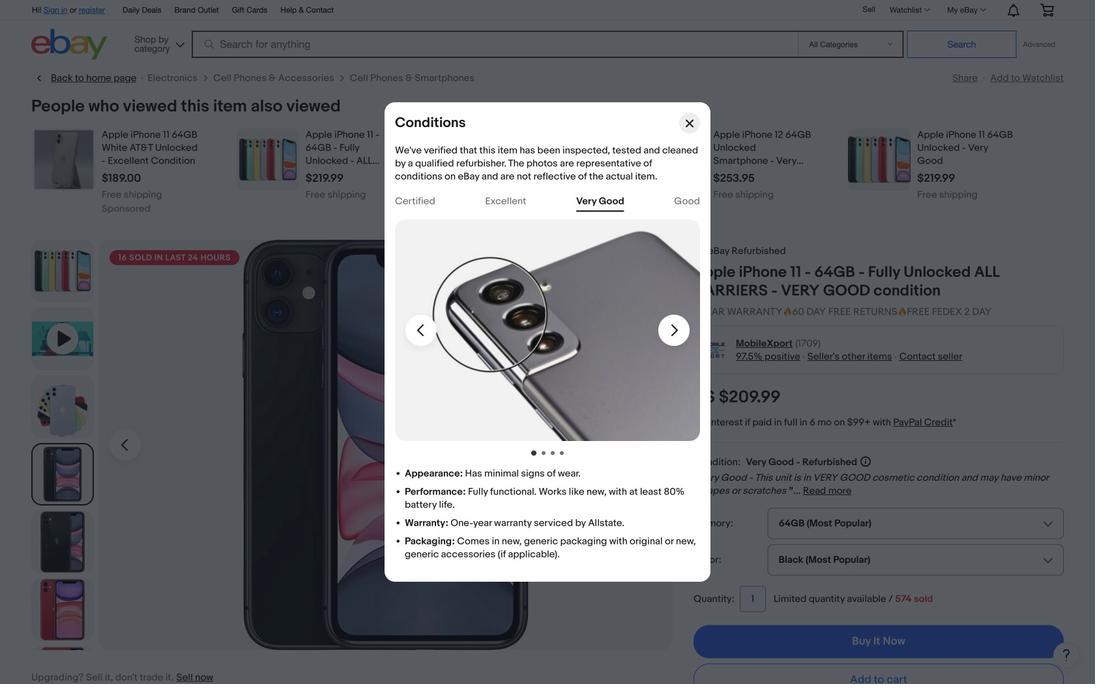 Task type: vqa. For each thing, say whether or not it's contained in the screenshot.
the Your shopping cart Icon
yes



Task type: locate. For each thing, give the bounding box(es) containing it.
picture 1 of 4 image
[[395, 220, 700, 441]]

None text field
[[102, 172, 141, 185], [713, 172, 755, 185], [102, 190, 162, 199], [509, 190, 546, 199], [713, 190, 774, 199], [917, 190, 978, 199], [509, 202, 570, 211], [740, 586, 766, 612], [102, 172, 141, 185], [713, 172, 755, 185], [102, 190, 162, 199], [509, 190, 546, 199], [713, 190, 774, 199], [917, 190, 978, 199], [509, 202, 570, 211], [740, 586, 766, 612]]

my ebay image
[[980, 8, 986, 11]]

picture 3 of 10 image
[[99, 240, 673, 650], [34, 446, 91, 503]]

banner
[[25, 0, 1064, 63]]

text__icon image
[[694, 245, 704, 256]]

dialog
[[0, 0, 1095, 684]]

None text field
[[306, 172, 344, 185], [509, 172, 546, 185], [917, 172, 955, 185], [306, 190, 366, 199], [306, 172, 344, 185], [509, 172, 546, 185], [917, 172, 955, 185], [306, 190, 366, 199]]

picture 1 of 10 image
[[32, 241, 93, 302]]

None submit
[[907, 31, 1016, 58]]

watchlist image
[[924, 8, 930, 11]]

picture 2 of 10 image
[[32, 376, 93, 437]]

tab list
[[395, 194, 700, 209]]

picture 5 of 10 image
[[32, 579, 93, 641]]



Task type: describe. For each thing, give the bounding box(es) containing it.
your shopping cart image
[[1040, 3, 1055, 16]]

picture 4 of 10 image
[[32, 512, 93, 573]]

1 horizontal spatial picture 3 of 10 image
[[99, 240, 673, 650]]

video 1 of 1 image
[[32, 308, 93, 370]]

0 horizontal spatial picture 3 of 10 image
[[34, 446, 91, 503]]

account navigation
[[25, 0, 1064, 20]]

help, opens dialogs image
[[1060, 649, 1073, 662]]



